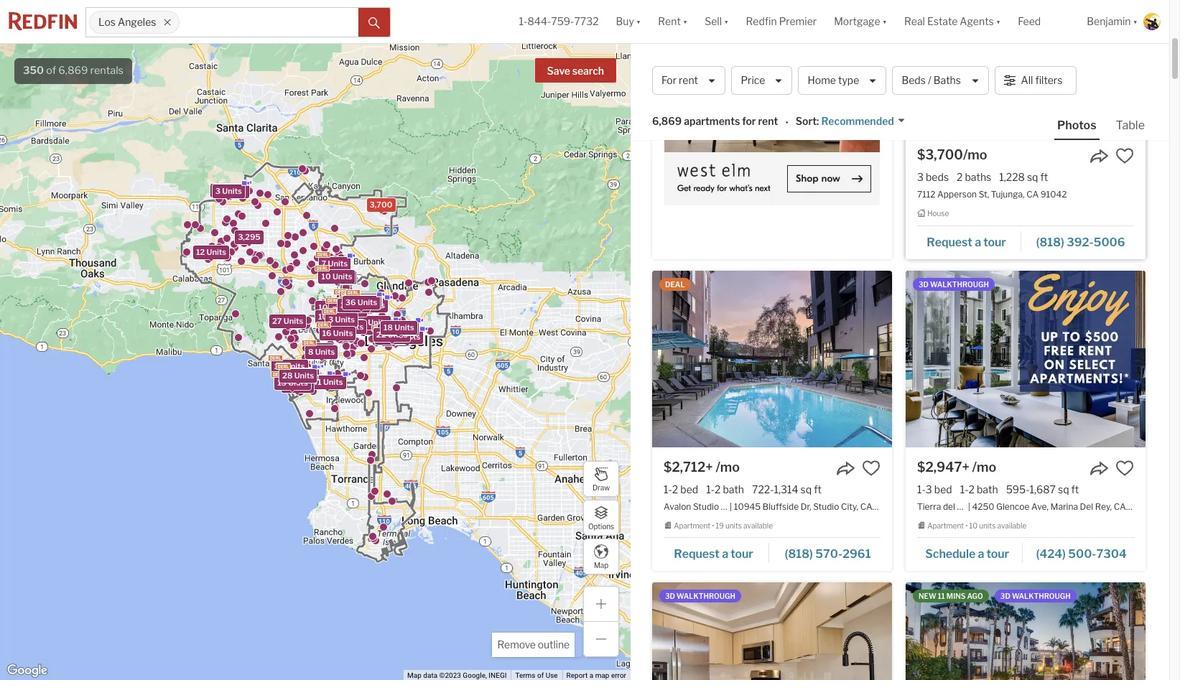 Task type: vqa. For each thing, say whether or not it's contained in the screenshot.
"Copernicus,"
no



Task type: describe. For each thing, give the bounding box(es) containing it.
0 vertical spatial 27 units
[[272, 316, 304, 326]]

1 vertical spatial 19
[[716, 522, 724, 530]]

1 horizontal spatial ca
[[1027, 189, 1039, 200]]

map data ©2023 google, inegi
[[408, 672, 507, 680]]

sq for $2,712+ /mo
[[801, 483, 812, 496]]

favorite button image for $3,700 /mo
[[1116, 146, 1135, 165]]

2 vertical spatial 16 units
[[323, 329, 353, 339]]

$3,700 /mo
[[918, 147, 988, 162]]

1 vertical spatial 9
[[284, 381, 290, 391]]

/mo for $2,712+ /mo
[[716, 460, 740, 475]]

redfin
[[746, 15, 777, 28]]

rent ▾ button
[[659, 0, 688, 43]]

del
[[1081, 502, 1094, 512]]

/mo for $3,700 /mo
[[964, 147, 988, 162]]

1-2 bed
[[664, 483, 699, 496]]

1 vertical spatial 25
[[296, 377, 306, 387]]

1 horizontal spatial 5
[[394, 332, 399, 342]]

benjamin ▾
[[1088, 15, 1139, 28]]

$2,947+ /mo
[[918, 460, 997, 475]]

tujunga,
[[992, 189, 1025, 200]]

0 vertical spatial 27
[[272, 316, 282, 326]]

google image
[[4, 662, 51, 681]]

3d walkthrough for photo of 4250 glencoe ave, marina del rey, ca 90292
[[919, 280, 990, 289]]

▾ for mortgage ▾
[[883, 15, 888, 28]]

user photo image
[[1144, 13, 1162, 30]]

0 vertical spatial 16 units
[[216, 186, 246, 196]]

1-844-759-7732
[[519, 15, 599, 28]]

los for los angeles
[[98, 16, 116, 28]]

mortgage ▾ button
[[826, 0, 896, 43]]

bed for $2,712+
[[681, 483, 699, 496]]

2 baths
[[957, 171, 992, 183]]

rentals
[[90, 64, 124, 77]]

1 horizontal spatial sq
[[1028, 171, 1039, 183]]

32
[[346, 298, 356, 308]]

apartment • 19 units available
[[674, 522, 773, 530]]

4,350
[[385, 334, 408, 344]]

recommended
[[822, 115, 895, 127]]

12
[[196, 248, 205, 258]]

options
[[589, 522, 615, 531]]

remove outline
[[498, 639, 570, 651]]

price
[[741, 74, 766, 87]]

real
[[905, 15, 926, 28]]

favorite button checkbox for $2,947+ /mo
[[1116, 459, 1135, 478]]

6,869 inside 6,869 apartments for rent •
[[653, 115, 682, 127]]

rent inside 6,869 apartments for rent •
[[759, 115, 779, 127]]

36
[[346, 297, 356, 307]]

search
[[573, 65, 604, 77]]

ft for $2,947+ /mo
[[1072, 483, 1080, 496]]

65
[[340, 296, 351, 306]]

6 units
[[331, 314, 358, 324]]

0 horizontal spatial 8 units
[[308, 347, 335, 357]]

$2,712+ /mo
[[664, 460, 740, 475]]

buy ▾ button
[[616, 0, 641, 43]]

apartments
[[749, 58, 840, 77]]

90292
[[1129, 502, 1156, 512]]

1 vertical spatial 27 units
[[378, 333, 409, 343]]

terms of use
[[516, 672, 558, 680]]

41 units
[[313, 377, 343, 387]]

350
[[23, 64, 44, 77]]

angeles for los angeles apartments for rent
[[684, 58, 745, 77]]

0 horizontal spatial 7
[[322, 259, 327, 269]]

tierra
[[918, 502, 942, 512]]

▾ for rent ▾
[[683, 15, 688, 28]]

7732
[[575, 15, 599, 28]]

inegi
[[489, 672, 507, 680]]

for
[[662, 74, 677, 87]]

advertisement
[[665, 11, 725, 22]]

(424)
[[1037, 548, 1067, 562]]

4250
[[973, 502, 995, 512]]

sell ▾
[[705, 15, 729, 28]]

home
[[808, 74, 837, 87]]

(818) 570-2961
[[785, 548, 872, 562]]

1-2 bath for $2,712+
[[707, 483, 745, 496]]

save
[[547, 65, 571, 77]]

2 up avalon
[[673, 483, 679, 496]]

$2,712+
[[664, 460, 713, 475]]

real estate agents ▾ link
[[905, 0, 1001, 43]]

marina
[[1051, 502, 1079, 512]]

sell ▾ button
[[705, 0, 729, 43]]

bluffside
[[763, 502, 799, 512]]

1- left 759-
[[519, 15, 528, 28]]

7112 apperson st, tujunga, ca 91042
[[918, 189, 1068, 200]]

del
[[944, 502, 956, 512]]

1- up avalon
[[664, 483, 673, 496]]

1 horizontal spatial 9 units
[[337, 306, 364, 317]]

0 horizontal spatial 5 units
[[337, 322, 364, 332]]

21 units
[[386, 323, 416, 333]]

a left map
[[590, 672, 594, 680]]

data
[[424, 672, 438, 680]]

0 vertical spatial 25 units
[[332, 305, 364, 315]]

1 vertical spatial 16 units
[[332, 318, 363, 328]]

7112
[[918, 189, 936, 200]]

1 vertical spatial 8
[[308, 347, 314, 357]]

4 units
[[352, 297, 379, 307]]

1 horizontal spatial for
[[843, 58, 865, 77]]

apartment for $2,947+
[[928, 522, 965, 530]]

report ad button
[[849, 14, 881, 25]]

2 horizontal spatial walkthrough
[[1013, 592, 1071, 601]]

photo of 6220 w 3rd st, los angeles, ca 90036 image
[[906, 583, 1146, 681]]

1 horizontal spatial 11
[[939, 592, 946, 601]]

22 units
[[376, 330, 408, 340]]

request a tour button for $2,712+
[[664, 543, 770, 564]]

0 vertical spatial 3 units
[[215, 186, 242, 196]]

rey,
[[1096, 502, 1113, 512]]

3 beds
[[918, 171, 950, 183]]

a for $2,947+
[[979, 548, 985, 562]]

1 vertical spatial rent
[[868, 58, 905, 77]]

outline
[[538, 639, 570, 651]]

premier
[[780, 15, 817, 28]]

0 vertical spatial 16
[[216, 186, 225, 196]]

1 vertical spatial 3 units
[[340, 301, 367, 311]]

0 horizontal spatial 5
[[337, 322, 342, 332]]

2 down $2,712+ /mo
[[715, 483, 721, 496]]

1 horizontal spatial 7 units
[[368, 322, 394, 333]]

19 inside map region
[[323, 272, 332, 282]]

722-
[[753, 483, 775, 496]]

terms of use link
[[516, 672, 558, 680]]

sort :
[[796, 115, 820, 127]]

favorite button image for $2,947+ /mo
[[1116, 459, 1135, 478]]

1-2 bath for $2,947+
[[961, 483, 999, 496]]

(818) 392-5006 link
[[1022, 229, 1135, 253]]

1-844-759-7732 link
[[519, 15, 599, 28]]

buy ▾
[[616, 15, 641, 28]]

• inside 6,869 apartments for rent •
[[786, 116, 789, 128]]

• for $2,947+ /mo
[[966, 522, 968, 530]]

request a tour button for $3,700
[[918, 230, 1022, 252]]

apartments
[[684, 115, 741, 127]]

available for $2,712+ /mo
[[744, 522, 773, 530]]

12 units
[[196, 248, 226, 258]]

1 studio from the left
[[694, 502, 720, 512]]

for inside 6,869 apartments for rent •
[[743, 115, 757, 127]]

tour for $2,712+ /mo
[[731, 548, 754, 562]]

tour for $2,947+ /mo
[[987, 548, 1010, 562]]

table button
[[1114, 118, 1149, 139]]

2 up the apperson
[[957, 171, 963, 183]]

11 inside map region
[[326, 322, 333, 332]]

map for map data ©2023 google, inegi
[[408, 672, 422, 680]]

(424) 500-7304 link
[[1024, 541, 1135, 566]]

1 vertical spatial 25 units
[[296, 377, 328, 387]]

1 vertical spatial 9 units
[[284, 381, 311, 391]]

1 horizontal spatial 8
[[361, 318, 366, 328]]

map button
[[584, 539, 620, 575]]

all
[[1022, 74, 1034, 87]]

2 horizontal spatial 16
[[332, 318, 342, 328]]

▾ for buy ▾
[[637, 15, 641, 28]]

ave,
[[1032, 502, 1049, 512]]

sort
[[796, 115, 817, 127]]

all filters button
[[995, 66, 1077, 95]]

estate
[[928, 15, 958, 28]]

2 horizontal spatial 3d
[[1001, 592, 1011, 601]]

photo of 7112 apperson st, tujunga, ca 91042 image
[[906, 0, 1146, 135]]

photos button
[[1055, 118, 1114, 140]]



Task type: locate. For each thing, give the bounding box(es) containing it.
0 horizontal spatial ca
[[861, 502, 873, 512]]

7 units up the 4,350 on the left of page
[[368, 322, 394, 333]]

1 vertical spatial 8 units
[[308, 347, 335, 357]]

1 horizontal spatial apartment
[[928, 522, 965, 530]]

bath up 4250
[[978, 483, 999, 496]]

19 units
[[323, 272, 354, 282]]

(818) for $2,712+ /mo
[[785, 548, 814, 562]]

beds
[[926, 171, 950, 183]]

units for $2,947+ /mo
[[980, 522, 996, 530]]

1 vertical spatial request a tour button
[[664, 543, 770, 564]]

1 horizontal spatial •
[[786, 116, 789, 128]]

st,
[[979, 189, 990, 200]]

1 horizontal spatial 1-2 bath
[[961, 483, 999, 496]]

bath
[[723, 483, 745, 496], [978, 483, 999, 496]]

1-2 bath up city
[[707, 483, 745, 496]]

rent ▾
[[659, 15, 688, 28]]

bed up avalon
[[681, 483, 699, 496]]

los down rent ▾ button
[[653, 58, 680, 77]]

16 down "6"
[[323, 329, 332, 339]]

favorite button checkbox
[[863, 459, 881, 478]]

a inside button
[[979, 548, 985, 562]]

0 horizontal spatial report
[[567, 672, 588, 680]]

0 horizontal spatial rent
[[659, 15, 681, 28]]

0 horizontal spatial 3d walkthrough
[[666, 592, 736, 601]]

0 vertical spatial request
[[927, 235, 973, 249]]

2 vertical spatial 16
[[323, 329, 332, 339]]

house
[[928, 209, 950, 218]]

1 vertical spatial map
[[408, 672, 422, 680]]

los angeles apartments for rent
[[653, 58, 905, 77]]

rent right buy ▾
[[659, 15, 681, 28]]

bath for $2,712+ /mo
[[723, 483, 745, 496]]

0 horizontal spatial 8
[[308, 347, 314, 357]]

save search
[[547, 65, 604, 77]]

sq up dr,
[[801, 483, 812, 496]]

of
[[46, 64, 56, 77], [538, 672, 544, 680]]

1 vertical spatial report
[[567, 672, 588, 680]]

1 vertical spatial rent
[[759, 115, 779, 127]]

sq up marina
[[1059, 483, 1070, 496]]

6,869 left rentals
[[58, 64, 88, 77]]

rent left sort
[[759, 115, 779, 127]]

0 vertical spatial rent
[[659, 15, 681, 28]]

2 horizontal spatial ca
[[1115, 502, 1127, 512]]

agents
[[961, 15, 995, 28]]

65 units
[[340, 296, 372, 306]]

rent right type
[[868, 58, 905, 77]]

2 | from the left
[[969, 502, 971, 512]]

▾ for sell ▾
[[725, 15, 729, 28]]

/mo up 4250
[[973, 460, 997, 475]]

1 horizontal spatial 5 units
[[394, 332, 421, 342]]

mortgage ▾
[[835, 15, 888, 28]]

0 vertical spatial 8
[[361, 318, 366, 328]]

0 vertical spatial favorite button image
[[1116, 146, 1135, 165]]

bath up city
[[723, 483, 745, 496]]

rent inside for rent button
[[679, 74, 699, 87]]

3 ▾ from the left
[[725, 15, 729, 28]]

2 studio from the left
[[814, 502, 840, 512]]

759-
[[552, 15, 575, 28]]

1 horizontal spatial 7
[[368, 322, 372, 333]]

11 right "new"
[[939, 592, 946, 601]]

remove los angeles image
[[163, 18, 172, 27]]

1 vertical spatial 7
[[368, 322, 372, 333]]

None search field
[[180, 8, 359, 37]]

0 horizontal spatial sq
[[801, 483, 812, 496]]

16 units down "6"
[[323, 329, 353, 339]]

2 bed from the left
[[935, 483, 953, 496]]

photo of 10945 bluffside dr, studio city, ca 91604 image
[[653, 271, 893, 447]]

1- up tierra
[[918, 483, 926, 496]]

los angeles
[[98, 16, 156, 28]]

of right 350
[[46, 64, 56, 77]]

| left 10945
[[730, 502, 733, 512]]

map
[[596, 672, 610, 680]]

apartment down del
[[928, 522, 965, 530]]

0 vertical spatial 6,869
[[58, 64, 88, 77]]

▾ for benjamin ▾
[[1134, 15, 1139, 28]]

1 horizontal spatial 6,869
[[653, 115, 682, 127]]

favorite button checkbox
[[1116, 146, 1135, 165], [1116, 459, 1135, 478]]

0 vertical spatial 25
[[332, 305, 343, 315]]

/mo for $2,947+ /mo
[[973, 460, 997, 475]]

1 vertical spatial favorite button checkbox
[[1116, 459, 1135, 478]]

photo of 4250 glencoe ave, marina del rey, ca 90292 image
[[906, 271, 1146, 447]]

bed
[[681, 483, 699, 496], [935, 483, 953, 496]]

report inside button
[[849, 14, 871, 22]]

0 vertical spatial map
[[594, 561, 609, 570]]

(818) left 392-
[[1037, 235, 1065, 249]]

2 1-2 bath from the left
[[961, 483, 999, 496]]

▾ inside sell ▾ dropdown button
[[725, 15, 729, 28]]

5006
[[1094, 235, 1126, 249]]

schedule a tour
[[926, 548, 1010, 562]]

3d for photo of 4250 glencoe ave, marina del rey, ca 90292
[[919, 280, 929, 289]]

mortgage ▾ button
[[835, 0, 888, 43]]

ca
[[1027, 189, 1039, 200], [861, 502, 873, 512], [1115, 502, 1127, 512]]

▾ left sell
[[683, 15, 688, 28]]

500-
[[1069, 548, 1097, 562]]

map inside button
[[594, 561, 609, 570]]

tour down apartment • 10 units available
[[987, 548, 1010, 562]]

request
[[927, 235, 973, 249], [674, 548, 720, 562]]

favorite button image up 90292
[[1116, 459, 1135, 478]]

0 vertical spatial 11
[[326, 322, 333, 332]]

1- up the rey at the bottom
[[961, 483, 969, 496]]

2 favorite button checkbox from the top
[[1116, 459, 1135, 478]]

11 units
[[326, 322, 355, 332]]

units down 4250
[[980, 522, 996, 530]]

map down options
[[594, 561, 609, 570]]

request a tour down house
[[927, 235, 1007, 249]]

request for $3,700
[[927, 235, 973, 249]]

photos
[[1058, 119, 1097, 132]]

/
[[929, 74, 932, 87]]

studio left city
[[694, 502, 720, 512]]

real estate agents ▾ button
[[896, 0, 1010, 43]]

▾ inside rent ▾ dropdown button
[[683, 15, 688, 28]]

report for report ad
[[849, 14, 871, 22]]

of for 350
[[46, 64, 56, 77]]

available down 10945
[[744, 522, 773, 530]]

for rent button
[[653, 66, 726, 95]]

3d for photo of 7660 beverly blvd, los angeles, ca 90036
[[666, 592, 676, 601]]

844-
[[528, 15, 552, 28]]

tour inside button
[[987, 548, 1010, 562]]

(818)
[[1037, 235, 1065, 249], [785, 548, 814, 562]]

0 horizontal spatial •
[[713, 522, 715, 530]]

7 up 19 units
[[322, 259, 327, 269]]

feed button
[[1010, 0, 1079, 43]]

1 vertical spatial 16
[[332, 318, 342, 328]]

favorite button image
[[863, 459, 881, 478]]

sq right the 1,228
[[1028, 171, 1039, 183]]

16 units
[[216, 186, 246, 196], [332, 318, 363, 328], [323, 329, 353, 339]]

(818) left 570-
[[785, 548, 814, 562]]

2 apartment from the left
[[928, 522, 965, 530]]

0 vertical spatial 7
[[322, 259, 327, 269]]

2,795
[[309, 345, 331, 355]]

favorite button checkbox down table button
[[1116, 146, 1135, 165]]

tour down apartment • 19 units available
[[731, 548, 754, 562]]

1 1-2 bath from the left
[[707, 483, 745, 496]]

$3,700
[[918, 147, 964, 162]]

1 vertical spatial favorite button image
[[1116, 459, 1135, 478]]

walkthrough for photo of 4250 glencoe ave, marina del rey, ca 90292
[[931, 280, 990, 289]]

a for $3,700
[[975, 235, 982, 249]]

request a tour button
[[918, 230, 1022, 252], [664, 543, 770, 564]]

1 vertical spatial request a tour
[[674, 548, 754, 562]]

map region
[[0, 0, 650, 681]]

request a tour button down house
[[918, 230, 1022, 252]]

benjamin
[[1088, 15, 1132, 28]]

6 ▾ from the left
[[1134, 15, 1139, 28]]

1 horizontal spatial 25 units
[[332, 305, 364, 315]]

▾ right 'agents'
[[997, 15, 1001, 28]]

map for map
[[594, 561, 609, 570]]

(818) for $3,700 /mo
[[1037, 235, 1065, 249]]

bed up del
[[935, 483, 953, 496]]

0 vertical spatial 9
[[337, 306, 343, 317]]

0 horizontal spatial 1-2 bath
[[707, 483, 745, 496]]

| for $2,947+
[[969, 502, 971, 512]]

schedule a tour button
[[918, 543, 1024, 564]]

map left data
[[408, 672, 422, 680]]

0 vertical spatial request a tour
[[927, 235, 1007, 249]]

0 vertical spatial for
[[843, 58, 865, 77]]

1 horizontal spatial angeles
[[684, 58, 745, 77]]

deal
[[666, 280, 685, 289]]

1 horizontal spatial request
[[927, 235, 973, 249]]

walkthrough for photo of 7660 beverly blvd, los angeles, ca 90036
[[677, 592, 736, 601]]

8
[[361, 318, 366, 328], [308, 347, 314, 357]]

9 right "6"
[[337, 306, 343, 317]]

for right apartments
[[743, 115, 757, 127]]

2 units from the left
[[980, 522, 996, 530]]

3d walkthrough for photo of 7660 beverly blvd, los angeles, ca 90036
[[666, 592, 736, 601]]

9 units
[[337, 306, 364, 317], [284, 381, 311, 391]]

angeles down sell ▾ dropdown button
[[684, 58, 745, 77]]

0 horizontal spatial map
[[408, 672, 422, 680]]

0 horizontal spatial 25 units
[[296, 377, 328, 387]]

0 vertical spatial 7 units
[[322, 259, 348, 269]]

8 units up 41 on the left of page
[[308, 347, 335, 357]]

request a tour for $3,700
[[927, 235, 1007, 249]]

available down glencoe
[[998, 522, 1027, 530]]

| left 4250
[[969, 502, 971, 512]]

1 horizontal spatial 8 units
[[361, 318, 388, 328]]

1 favorite button checkbox from the top
[[1116, 146, 1135, 165]]

1 horizontal spatial rent
[[868, 58, 905, 77]]

2 bath from the left
[[978, 483, 999, 496]]

1,687
[[1030, 483, 1057, 496]]

0 horizontal spatial |
[[730, 502, 733, 512]]

units down city
[[726, 522, 742, 530]]

1,314
[[775, 483, 799, 496]]

1,228
[[1000, 171, 1026, 183]]

6,869 apartments for rent •
[[653, 115, 789, 128]]

▾ right buy at the right
[[637, 15, 641, 28]]

ca right city,
[[861, 502, 873, 512]]

▾ inside buy ▾ dropdown button
[[637, 15, 641, 28]]

real estate agents ▾
[[905, 15, 1001, 28]]

1 horizontal spatial 25
[[332, 305, 343, 315]]

for right home
[[843, 58, 865, 77]]

favorite button checkbox for $3,700 /mo
[[1116, 146, 1135, 165]]

6,869 down for
[[653, 115, 682, 127]]

3d walkthrough
[[919, 280, 990, 289], [666, 592, 736, 601], [1001, 592, 1071, 601]]

of left use
[[538, 672, 544, 680]]

0 horizontal spatial available
[[744, 522, 773, 530]]

25 left 32
[[332, 305, 343, 315]]

request a tour down apartment • 19 units available
[[674, 548, 754, 562]]

0 horizontal spatial of
[[46, 64, 56, 77]]

report ad
[[849, 14, 881, 22]]

draw button
[[584, 461, 620, 497]]

0 vertical spatial 9 units
[[337, 306, 364, 317]]

angeles left remove los angeles image
[[118, 16, 156, 28]]

0 horizontal spatial for
[[743, 115, 757, 127]]

beds / baths
[[902, 74, 962, 87]]

(818) 570-2961 link
[[770, 541, 881, 566]]

a down apartment • 10 units available
[[979, 548, 985, 562]]

report for report a map error
[[567, 672, 588, 680]]

a down 'st,'
[[975, 235, 982, 249]]

| for $2,712+
[[730, 502, 733, 512]]

2 up the rey at the bottom
[[969, 483, 975, 496]]

16 units down 151
[[332, 318, 363, 328]]

bed for $2,947+
[[935, 483, 953, 496]]

0 horizontal spatial 6,869
[[58, 64, 88, 77]]

1 ▾ from the left
[[637, 15, 641, 28]]

los
[[98, 16, 116, 28], [653, 58, 680, 77]]

8 units up 22
[[361, 318, 388, 328]]

1 horizontal spatial studio
[[814, 502, 840, 512]]

2 vertical spatial 3 units
[[328, 315, 355, 325]]

/mo up 2 baths at right
[[964, 147, 988, 162]]

0 horizontal spatial bed
[[681, 483, 699, 496]]

1 vertical spatial 11
[[939, 592, 946, 601]]

1 favorite button image from the top
[[1116, 146, 1135, 165]]

0 vertical spatial angeles
[[118, 16, 156, 28]]

1 horizontal spatial bed
[[935, 483, 953, 496]]

0 horizontal spatial 19
[[323, 272, 332, 282]]

photo of 7660 beverly blvd, los angeles, ca 90036 image
[[653, 583, 893, 681]]

0 horizontal spatial request a tour button
[[664, 543, 770, 564]]

1 horizontal spatial available
[[998, 522, 1027, 530]]

0 horizontal spatial ft
[[814, 483, 822, 496]]

3 units
[[215, 186, 242, 196], [340, 301, 367, 311], [328, 315, 355, 325]]

0 horizontal spatial apartment
[[674, 522, 711, 530]]

a down apartment • 19 units available
[[722, 548, 729, 562]]

(818) inside 'link'
[[1037, 235, 1065, 249]]

27 left "6"
[[272, 316, 282, 326]]

16 units up 3,295
[[216, 186, 246, 196]]

16 up 12 units
[[216, 186, 225, 196]]

los up rentals
[[98, 16, 116, 28]]

ft up 91042
[[1041, 171, 1049, 183]]

7 left 22
[[368, 322, 372, 333]]

1 horizontal spatial 9
[[337, 306, 343, 317]]

units for $2,712+ /mo
[[726, 522, 742, 530]]

favorite button image
[[1116, 146, 1135, 165], [1116, 459, 1135, 478]]

available for $2,947+ /mo
[[998, 522, 1027, 530]]

1 bath from the left
[[723, 483, 745, 496]]

a for $2,712+
[[722, 548, 729, 562]]

sq for $2,947+ /mo
[[1059, 483, 1070, 496]]

rent inside dropdown button
[[659, 15, 681, 28]]

/mo
[[964, 147, 988, 162], [716, 460, 740, 475], [973, 460, 997, 475]]

1 | from the left
[[730, 502, 733, 512]]

for
[[843, 58, 865, 77], [743, 115, 757, 127]]

13 units
[[331, 321, 361, 331], [381, 326, 411, 336], [282, 370, 313, 380], [278, 378, 308, 388]]

sell ▾ button
[[697, 0, 738, 43]]

of for terms
[[538, 672, 544, 680]]

request down house
[[927, 235, 973, 249]]

draw
[[593, 483, 610, 492]]

27 left 2,500
[[378, 333, 388, 343]]

units
[[224, 186, 244, 196], [222, 186, 242, 196], [227, 186, 246, 196], [207, 248, 226, 258], [328, 259, 348, 269], [333, 272, 353, 282], [334, 272, 354, 282], [360, 295, 379, 305], [352, 296, 372, 306], [359, 297, 379, 307], [358, 297, 378, 307], [357, 298, 377, 308], [347, 301, 367, 311], [365, 301, 385, 311], [330, 302, 350, 312], [344, 305, 364, 315], [344, 306, 364, 317], [329, 312, 349, 322], [338, 314, 358, 324], [335, 315, 355, 325], [284, 316, 304, 326], [340, 317, 360, 327], [368, 318, 388, 328], [343, 318, 363, 328], [341, 321, 361, 331], [335, 322, 355, 332], [344, 322, 364, 332], [374, 322, 394, 333], [395, 323, 415, 333], [396, 323, 416, 333], [392, 326, 411, 336], [333, 329, 353, 339], [388, 330, 408, 340], [392, 331, 411, 341], [401, 332, 421, 342], [390, 333, 409, 343], [315, 347, 335, 357], [285, 362, 305, 372], [297, 369, 316, 380], [293, 370, 313, 380], [294, 371, 314, 381], [308, 377, 328, 387], [323, 377, 343, 387], [288, 378, 308, 388], [291, 381, 311, 391]]

mortgage
[[835, 15, 881, 28]]

13
[[331, 321, 340, 331], [381, 326, 390, 336], [282, 370, 291, 380], [278, 378, 287, 388]]

0 vertical spatial (818)
[[1037, 235, 1065, 249]]

0 horizontal spatial 11
[[326, 322, 333, 332]]

apartment • 10 units available
[[928, 522, 1027, 530]]

16
[[216, 186, 225, 196], [332, 318, 342, 328], [323, 329, 332, 339]]

ca right rey,
[[1115, 502, 1127, 512]]

recommended button
[[820, 115, 906, 128]]

41
[[313, 377, 322, 387]]

▾ left user photo
[[1134, 15, 1139, 28]]

▾ right sell
[[725, 15, 729, 28]]

1 units from the left
[[726, 522, 742, 530]]

7 units up 19 units
[[322, 259, 348, 269]]

▾ inside real estate agents ▾ link
[[997, 15, 1001, 28]]

ca down 1,228 sq ft
[[1027, 189, 1039, 200]]

studio right dr,
[[814, 502, 840, 512]]

submit search image
[[369, 17, 380, 29]]

remove
[[498, 639, 536, 651]]

ft up marina
[[1072, 483, 1080, 496]]

21
[[386, 323, 394, 333]]

angeles for los angeles
[[118, 16, 156, 28]]

▾ inside mortgage ▾ dropdown button
[[883, 15, 888, 28]]

request a tour for $2,712+
[[674, 548, 754, 562]]

ft for $2,712+ /mo
[[814, 483, 822, 496]]

0 vertical spatial of
[[46, 64, 56, 77]]

request a tour button down apartment • 19 units available
[[664, 543, 770, 564]]

18 units
[[214, 186, 244, 196], [329, 317, 360, 327], [384, 323, 415, 333], [381, 331, 411, 341], [274, 362, 305, 372]]

ad region
[[665, 26, 881, 206]]

0 horizontal spatial 27 units
[[272, 316, 304, 326]]

•
[[786, 116, 789, 128], [713, 522, 715, 530], [966, 522, 968, 530]]

request for $2,712+
[[674, 548, 720, 562]]

1 horizontal spatial request a tour button
[[918, 230, 1022, 252]]

1 apartment from the left
[[674, 522, 711, 530]]

los for los angeles apartments for rent
[[653, 58, 680, 77]]

report
[[849, 14, 871, 22], [567, 672, 588, 680]]

1-2 bath up 4250
[[961, 483, 999, 496]]

request down apartment • 19 units available
[[674, 548, 720, 562]]

8 up 28 units
[[308, 347, 314, 357]]

favorite button checkbox up 90292
[[1116, 459, 1135, 478]]

5 ▾ from the left
[[997, 15, 1001, 28]]

tour for $3,700 /mo
[[984, 235, 1007, 249]]

beds
[[902, 74, 926, 87]]

91604
[[875, 502, 902, 512]]

apartment down avalon
[[674, 522, 711, 530]]

1 available from the left
[[744, 522, 773, 530]]

apartment for $2,712+
[[674, 522, 711, 530]]

5
[[337, 322, 342, 332], [394, 332, 399, 342]]

4 ▾ from the left
[[883, 15, 888, 28]]

ft right 1,314
[[814, 483, 822, 496]]

1-3 bed
[[918, 483, 953, 496]]

2 available from the left
[[998, 522, 1027, 530]]

1 horizontal spatial units
[[980, 522, 996, 530]]

0 horizontal spatial angeles
[[118, 16, 156, 28]]

favorite button image down table button
[[1116, 146, 1135, 165]]

1- down $2,712+ /mo
[[707, 483, 715, 496]]

0 vertical spatial 19
[[323, 272, 332, 282]]

2 horizontal spatial 3d walkthrough
[[1001, 592, 1071, 601]]

16 down 65 on the left
[[332, 318, 342, 328]]

8 down the 151 units
[[361, 318, 366, 328]]

1 vertical spatial of
[[538, 672, 544, 680]]

1 vertical spatial 7 units
[[368, 322, 394, 333]]

/mo right the $2,712+
[[716, 460, 740, 475]]

11 up 2,795
[[326, 322, 333, 332]]

2 horizontal spatial sq
[[1059, 483, 1070, 496]]

0 horizontal spatial los
[[98, 16, 116, 28]]

36 units
[[346, 297, 378, 307]]

25 right 28
[[296, 377, 306, 387]]

1 bed from the left
[[681, 483, 699, 496]]

beds / baths button
[[893, 66, 989, 95]]

2 ▾ from the left
[[683, 15, 688, 28]]

11
[[326, 322, 333, 332], [939, 592, 946, 601]]

▾ right ad
[[883, 15, 888, 28]]

schedule
[[926, 548, 976, 562]]

6
[[331, 314, 336, 324]]

1 horizontal spatial ft
[[1041, 171, 1049, 183]]

2 favorite button image from the top
[[1116, 459, 1135, 478]]

1 horizontal spatial 16
[[323, 329, 332, 339]]

9 down 28
[[284, 381, 290, 391]]

rent right for
[[679, 74, 699, 87]]

redfin premier button
[[738, 0, 826, 43]]

bath for $2,947+ /mo
[[978, 483, 999, 496]]

terms
[[516, 672, 536, 680]]

4
[[352, 297, 358, 307]]

1 horizontal spatial los
[[653, 58, 680, 77]]

• for $2,712+ /mo
[[713, 522, 715, 530]]

type
[[839, 74, 860, 87]]

1 vertical spatial 27
[[378, 333, 388, 343]]

rent
[[659, 15, 681, 28], [868, 58, 905, 77]]

tour down the '7112 apperson st, tujunga, ca 91042'
[[984, 235, 1007, 249]]



